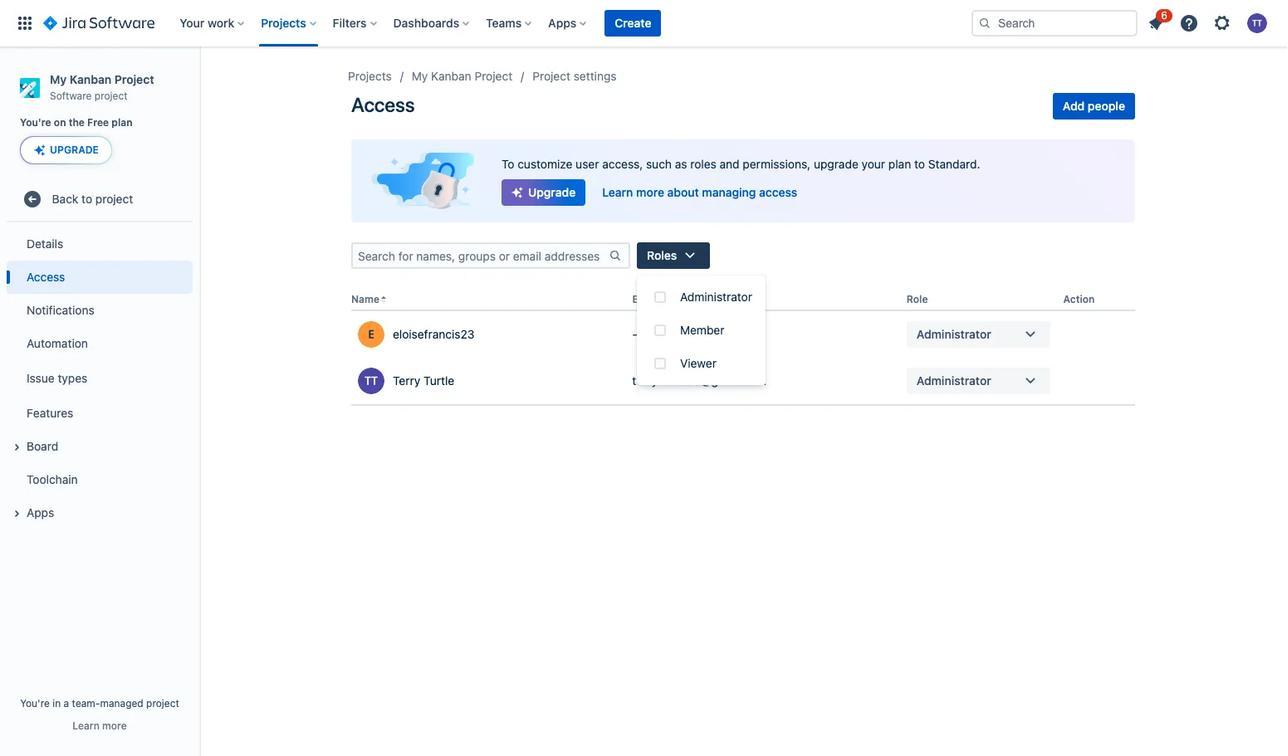 Task type: describe. For each thing, give the bounding box(es) containing it.
0 vertical spatial access
[[351, 93, 415, 116]]

back to project
[[52, 192, 133, 206]]

you're for you're in a team-managed project
[[20, 698, 50, 710]]

back to project link
[[7, 183, 193, 216]]

settings image
[[1213, 13, 1233, 33]]

member button
[[637, 314, 766, 347]]

upgrade button
[[21, 137, 111, 164]]

open user roles picker image for terryturtle85@gmail.com
[[1021, 371, 1041, 391]]

to customize user access, such as roles and permissions, upgrade your plan to standard.
[[502, 157, 981, 171]]

my kanban project link
[[412, 66, 513, 86]]

filters button
[[328, 10, 383, 37]]

more for learn more about managing access
[[636, 185, 665, 199]]

viewer
[[680, 356, 717, 371]]

board
[[27, 439, 58, 454]]

project for my kanban project software project
[[114, 72, 154, 86]]

group containing administrator
[[637, 276, 766, 385]]

sidebar navigation image
[[181, 66, 218, 100]]

features
[[27, 406, 73, 420]]

action
[[1064, 293, 1095, 306]]

toolchain
[[27, 473, 78, 487]]

free
[[87, 116, 109, 129]]

administrator for terryturtle85@gmail.com
[[917, 374, 992, 388]]

your
[[180, 16, 205, 30]]

board button
[[7, 431, 193, 464]]

1 vertical spatial plan
[[889, 157, 912, 171]]

you're on the free plan
[[20, 116, 133, 129]]

permissions,
[[743, 157, 811, 171]]

notifications link
[[7, 294, 193, 328]]

as
[[675, 157, 688, 171]]

viewer button
[[637, 347, 766, 381]]

learn for learn more about managing access
[[603, 185, 633, 199]]

email
[[633, 293, 659, 306]]

terry
[[393, 374, 421, 388]]

terryturtle85@gmail.com
[[633, 374, 767, 388]]

project inside my kanban project software project
[[95, 90, 128, 102]]

administrator button for terryturtle85@gmail.com
[[907, 368, 1051, 395]]

banner containing your work
[[0, 0, 1288, 47]]

terry turtle
[[393, 374, 455, 388]]

automation
[[27, 336, 88, 351]]

apps button
[[544, 10, 593, 37]]

apps button
[[7, 497, 193, 530]]

such
[[646, 157, 672, 171]]

your profile and settings image
[[1248, 13, 1268, 33]]

details link
[[7, 228, 193, 261]]

my kanban project
[[412, 69, 513, 83]]

features link
[[7, 397, 193, 431]]

name
[[351, 293, 380, 306]]

create button
[[605, 10, 662, 37]]

project for my kanban project
[[475, 69, 513, 83]]

upgrade link
[[502, 179, 586, 206]]

standard.
[[929, 157, 981, 171]]

you're for you're on the free plan
[[20, 116, 51, 129]]

1 horizontal spatial to
[[915, 157, 926, 171]]

about
[[668, 185, 699, 199]]

issue types
[[27, 371, 87, 385]]

member
[[680, 323, 725, 337]]

access link
[[7, 261, 193, 294]]

upgrade for upgrade button
[[50, 144, 99, 156]]

people
[[1088, 99, 1126, 113]]

team-
[[72, 698, 100, 710]]

settings
[[574, 69, 617, 83]]

teams button
[[481, 10, 539, 37]]

upgrade
[[814, 157, 859, 171]]

upgrade for upgrade link
[[528, 185, 576, 199]]

project settings link
[[533, 66, 617, 86]]

my for my kanban project
[[412, 69, 428, 83]]

appswitcher icon image
[[15, 13, 35, 33]]

more for learn more
[[102, 720, 127, 733]]

eloisefrancis23
[[393, 328, 475, 342]]

roles
[[691, 157, 717, 171]]

apps inside apps button
[[27, 506, 54, 520]]

types
[[58, 371, 87, 385]]

back
[[52, 192, 78, 206]]

learn more about managing access
[[603, 185, 798, 199]]

learn more button
[[73, 720, 127, 734]]

your work button
[[175, 10, 251, 37]]

0 vertical spatial administrator button
[[637, 281, 766, 314]]

dashboards
[[393, 16, 460, 30]]



Task type: vqa. For each thing, say whether or not it's contained in the screenshot.
second heading from the top of the Sidebar element
no



Task type: locate. For each thing, give the bounding box(es) containing it.
work
[[208, 16, 234, 30]]

create
[[615, 16, 652, 30]]

add people
[[1063, 99, 1126, 113]]

project settings
[[533, 69, 617, 83]]

0 vertical spatial to
[[915, 157, 926, 171]]

my for my kanban project software project
[[50, 72, 67, 86]]

1 you're from the top
[[20, 116, 51, 129]]

1 vertical spatial you're
[[20, 698, 50, 710]]

group
[[7, 223, 193, 535], [637, 276, 766, 385]]

administrator for -
[[917, 327, 992, 342]]

apps inside apps dropdown button
[[548, 16, 577, 30]]

project
[[95, 90, 128, 102], [95, 192, 133, 206], [146, 698, 179, 710]]

1 horizontal spatial access
[[351, 93, 415, 116]]

primary element
[[10, 0, 972, 47]]

banner
[[0, 0, 1288, 47]]

learn for learn more
[[73, 720, 100, 733]]

automation link
[[7, 328, 193, 361]]

-
[[633, 327, 638, 342]]

project up the details link
[[95, 192, 133, 206]]

notifications image
[[1147, 13, 1166, 33]]

1 horizontal spatial learn
[[603, 185, 633, 199]]

the
[[69, 116, 85, 129]]

more
[[636, 185, 665, 199], [102, 720, 127, 733]]

to
[[915, 157, 926, 171], [82, 192, 92, 206]]

a
[[64, 698, 69, 710]]

project up the free on the left
[[95, 90, 128, 102]]

0 horizontal spatial project
[[114, 72, 154, 86]]

filters
[[333, 16, 367, 30]]

to left standard.
[[915, 157, 926, 171]]

more inside button
[[102, 720, 127, 733]]

add
[[1063, 99, 1085, 113]]

expand image
[[7, 438, 27, 458]]

project right managed
[[146, 698, 179, 710]]

0 horizontal spatial upgrade
[[50, 144, 99, 156]]

your
[[862, 157, 886, 171]]

projects for projects popup button
[[261, 16, 306, 30]]

Search for names, groups or email addresses text field
[[353, 244, 609, 268]]

1 vertical spatial administrator button
[[907, 322, 1051, 348]]

kanban for my kanban project
[[431, 69, 472, 83]]

customize
[[518, 157, 573, 171]]

kanban inside the my kanban project link
[[431, 69, 472, 83]]

1 horizontal spatial more
[[636, 185, 665, 199]]

projects link
[[348, 66, 392, 86]]

my
[[412, 69, 428, 83], [50, 72, 67, 86]]

0 vertical spatial open user roles picker image
[[1021, 325, 1041, 345]]

2 vertical spatial project
[[146, 698, 179, 710]]

0 horizontal spatial plan
[[112, 116, 133, 129]]

to right back
[[82, 192, 92, 206]]

2 vertical spatial administrator button
[[907, 368, 1051, 395]]

learn down access,
[[603, 185, 633, 199]]

1 vertical spatial open user roles picker image
[[1021, 371, 1041, 391]]

learn
[[603, 185, 633, 199], [73, 720, 100, 733]]

learn more about managing access link
[[593, 179, 808, 206]]

help image
[[1180, 13, 1200, 33]]

0 horizontal spatial access
[[27, 270, 65, 284]]

1 vertical spatial apps
[[27, 506, 54, 520]]

0 vertical spatial plan
[[112, 116, 133, 129]]

project inside back to project link
[[95, 192, 133, 206]]

0 horizontal spatial learn
[[73, 720, 100, 733]]

upgrade down you're on the free plan
[[50, 144, 99, 156]]

roles
[[647, 248, 677, 263]]

project
[[475, 69, 513, 83], [533, 69, 571, 83], [114, 72, 154, 86]]

apps right teams popup button
[[548, 16, 577, 30]]

kanban
[[431, 69, 472, 83], [70, 72, 111, 86]]

administrator button
[[637, 281, 766, 314], [907, 322, 1051, 348], [907, 368, 1051, 395]]

issue
[[27, 371, 55, 385]]

access,
[[603, 157, 643, 171]]

to
[[502, 157, 515, 171]]

learn inside button
[[73, 720, 100, 733]]

0 vertical spatial more
[[636, 185, 665, 199]]

0 horizontal spatial projects
[[261, 16, 306, 30]]

kanban down dashboards popup button
[[431, 69, 472, 83]]

kanban for my kanban project software project
[[70, 72, 111, 86]]

user
[[576, 157, 599, 171]]

kanban inside my kanban project software project
[[70, 72, 111, 86]]

projects
[[261, 16, 306, 30], [348, 69, 392, 83]]

toolchain link
[[7, 464, 193, 497]]

my kanban project software project
[[50, 72, 154, 102]]

expand image
[[7, 505, 27, 525]]

upgrade down customize
[[528, 185, 576, 199]]

1 open user roles picker image from the top
[[1021, 325, 1041, 345]]

0 horizontal spatial kanban
[[70, 72, 111, 86]]

1 vertical spatial upgrade
[[528, 185, 576, 199]]

group containing details
[[7, 223, 193, 535]]

project down the primary element
[[475, 69, 513, 83]]

project left sidebar navigation icon at the left top of page
[[114, 72, 154, 86]]

2 you're from the top
[[20, 698, 50, 710]]

projects down the filters dropdown button
[[348, 69, 392, 83]]

1 horizontal spatial apps
[[548, 16, 577, 30]]

access down details
[[27, 270, 65, 284]]

0 vertical spatial learn
[[603, 185, 633, 199]]

software
[[50, 90, 92, 102]]

projects for 'projects' link
[[348, 69, 392, 83]]

administrator inside group
[[680, 290, 753, 304]]

0 vertical spatial upgrade
[[50, 144, 99, 156]]

open user roles picker image
[[1021, 325, 1041, 345], [1021, 371, 1041, 391]]

0 horizontal spatial my
[[50, 72, 67, 86]]

0 horizontal spatial to
[[82, 192, 92, 206]]

project inside my kanban project software project
[[114, 72, 154, 86]]

my up software
[[50, 72, 67, 86]]

1 vertical spatial more
[[102, 720, 127, 733]]

access
[[759, 185, 798, 199]]

details
[[27, 237, 63, 251]]

my right 'projects' link
[[412, 69, 428, 83]]

projects button
[[256, 10, 323, 37]]

you're in a team-managed project
[[20, 698, 179, 710]]

1 vertical spatial learn
[[73, 720, 100, 733]]

add people button
[[1053, 93, 1136, 120]]

1 horizontal spatial group
[[637, 276, 766, 385]]

1 horizontal spatial kanban
[[431, 69, 472, 83]]

learn down team-
[[73, 720, 100, 733]]

turtle
[[424, 374, 455, 388]]

learn more
[[73, 720, 127, 733]]

0 vertical spatial project
[[95, 90, 128, 102]]

0 vertical spatial apps
[[548, 16, 577, 30]]

1 vertical spatial to
[[82, 192, 92, 206]]

my inside my kanban project software project
[[50, 72, 67, 86]]

jira software image
[[43, 13, 155, 33], [43, 13, 155, 33]]

on
[[54, 116, 66, 129]]

apps down "toolchain"
[[27, 506, 54, 520]]

and
[[720, 157, 740, 171]]

managing
[[702, 185, 756, 199]]

1 vertical spatial administrator
[[917, 327, 992, 342]]

0 vertical spatial projects
[[261, 16, 306, 30]]

issue types link
[[7, 361, 193, 397]]

0 horizontal spatial group
[[7, 223, 193, 535]]

1 horizontal spatial plan
[[889, 157, 912, 171]]

upgrade inside button
[[50, 144, 99, 156]]

kanban up software
[[70, 72, 111, 86]]

projects right work
[[261, 16, 306, 30]]

more down such
[[636, 185, 665, 199]]

administrator
[[680, 290, 753, 304], [917, 327, 992, 342], [917, 374, 992, 388]]

your work
[[180, 16, 234, 30]]

Search field
[[972, 10, 1138, 37]]

2 open user roles picker image from the top
[[1021, 371, 1041, 391]]

you're left on
[[20, 116, 51, 129]]

teams
[[486, 16, 522, 30]]

notifications
[[27, 303, 94, 317]]

1 horizontal spatial projects
[[348, 69, 392, 83]]

plan right the free on the left
[[112, 116, 133, 129]]

plan right your
[[889, 157, 912, 171]]

1 horizontal spatial project
[[475, 69, 513, 83]]

0 horizontal spatial more
[[102, 720, 127, 733]]

in
[[53, 698, 61, 710]]

dashboards button
[[388, 10, 476, 37]]

1 vertical spatial access
[[27, 270, 65, 284]]

2 vertical spatial administrator
[[917, 374, 992, 388]]

search image
[[979, 17, 992, 30]]

1 vertical spatial project
[[95, 192, 133, 206]]

open user roles picker image for -
[[1021, 325, 1041, 345]]

project left settings
[[533, 69, 571, 83]]

0 vertical spatial administrator
[[680, 290, 753, 304]]

name button
[[351, 293, 380, 306]]

you're
[[20, 116, 51, 129], [20, 698, 50, 710]]

1 vertical spatial projects
[[348, 69, 392, 83]]

6
[[1162, 9, 1168, 22]]

2 horizontal spatial project
[[533, 69, 571, 83]]

apps
[[548, 16, 577, 30], [27, 506, 54, 520]]

0 horizontal spatial apps
[[27, 506, 54, 520]]

people and their roles element
[[351, 289, 1136, 406]]

access down 'projects' link
[[351, 93, 415, 116]]

administrator button for -
[[907, 322, 1051, 348]]

open roles dropdown image
[[681, 246, 701, 266]]

you're left in
[[20, 698, 50, 710]]

1 horizontal spatial upgrade
[[528, 185, 576, 199]]

projects inside projects popup button
[[261, 16, 306, 30]]

more down managed
[[102, 720, 127, 733]]

0 vertical spatial you're
[[20, 116, 51, 129]]

1 horizontal spatial my
[[412, 69, 428, 83]]

access
[[351, 93, 415, 116], [27, 270, 65, 284]]

managed
[[100, 698, 143, 710]]

role
[[907, 293, 928, 306]]

roles button
[[637, 243, 711, 269]]



